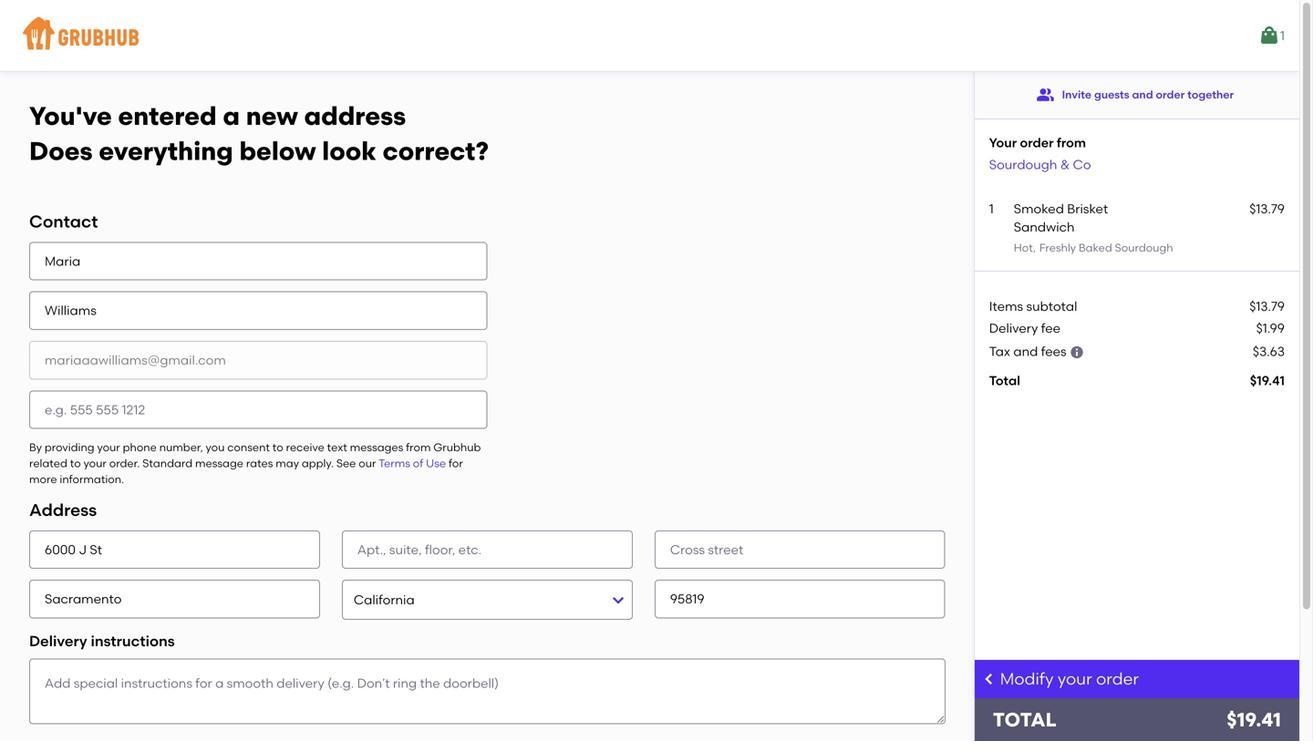 Task type: vqa. For each thing, say whether or not it's contained in the screenshot.
order in "button"
yes



Task type: locate. For each thing, give the bounding box(es) containing it.
everything
[[99, 136, 233, 167]]

0 horizontal spatial svg image
[[982, 672, 997, 687]]

order inside your order from sourdough & co
[[1020, 135, 1054, 150]]

see
[[336, 457, 356, 470]]

brisket
[[1067, 201, 1108, 216]]

your
[[97, 441, 120, 454], [84, 457, 107, 470], [1058, 669, 1092, 689]]

rates
[[246, 457, 273, 470]]

1 vertical spatial from
[[406, 441, 431, 454]]

invite guests and order together button
[[1037, 78, 1234, 111]]

0 horizontal spatial order
[[1020, 135, 1054, 150]]

to
[[273, 441, 283, 454], [70, 457, 81, 470]]

main navigation navigation
[[0, 0, 1300, 71]]

1 $13.79 from the top
[[1250, 201, 1285, 216]]

svg image left modify
[[982, 672, 997, 687]]

0 horizontal spatial and
[[1014, 344, 1038, 359]]

subtotal
[[1026, 299, 1077, 314]]

$1.99
[[1256, 321, 1285, 336]]

from up 'of'
[[406, 441, 431, 454]]

1 horizontal spatial 1
[[1280, 28, 1285, 43]]

address
[[304, 101, 406, 131]]

of
[[413, 457, 423, 470]]

you've
[[29, 101, 112, 131]]

1 horizontal spatial and
[[1132, 88, 1153, 101]]

look
[[322, 136, 377, 167]]

sourdough inside your order from sourdough & co
[[989, 157, 1057, 172]]

contact
[[29, 212, 98, 232]]

grubhub
[[433, 441, 481, 454]]

svg image right 'fees' at right top
[[1070, 345, 1084, 360]]

0 vertical spatial order
[[1156, 88, 1185, 101]]

together
[[1188, 88, 1234, 101]]

providing
[[45, 441, 94, 454]]

1 vertical spatial total
[[993, 709, 1057, 732]]

and right guests
[[1132, 88, 1153, 101]]

$19.41
[[1250, 373, 1285, 388], [1227, 709, 1281, 732]]

instructions
[[91, 633, 175, 650]]

1 vertical spatial $13.79
[[1250, 299, 1285, 314]]

0 vertical spatial $13.79
[[1250, 201, 1285, 216]]

1 horizontal spatial order
[[1096, 669, 1139, 689]]

1 horizontal spatial from
[[1057, 135, 1086, 150]]

you
[[206, 441, 225, 454]]

smoked brisket sandwich
[[1014, 201, 1108, 235]]

total down "tax"
[[989, 373, 1020, 388]]

invite guests and order together
[[1062, 88, 1234, 101]]

your up information.
[[84, 457, 107, 470]]

0 vertical spatial total
[[989, 373, 1020, 388]]

1 horizontal spatial svg image
[[1070, 345, 1084, 360]]

Last name text field
[[29, 292, 487, 330]]

your right modify
[[1058, 669, 1092, 689]]

guests
[[1094, 88, 1130, 101]]

order left together on the top
[[1156, 88, 1185, 101]]

your up order.
[[97, 441, 120, 454]]

0 vertical spatial 1
[[1280, 28, 1285, 43]]

1 vertical spatial svg image
[[982, 672, 997, 687]]

by providing your phone number, you consent to receive text messages from grubhub related to your order. standard message rates may apply. see our
[[29, 441, 481, 470]]

to up may
[[273, 441, 283, 454]]

modify
[[1000, 669, 1054, 689]]

fee
[[1041, 321, 1061, 336]]

1 vertical spatial to
[[70, 457, 81, 470]]

0 horizontal spatial delivery
[[29, 633, 87, 650]]

order up sourdough & co link at the top
[[1020, 135, 1054, 150]]

sourdough for your order from sourdough & co
[[989, 157, 1057, 172]]

items subtotal
[[989, 299, 1077, 314]]

related
[[29, 457, 67, 470]]

1 horizontal spatial sourdough
[[1115, 241, 1173, 254]]

0 horizontal spatial to
[[70, 457, 81, 470]]

1 vertical spatial your
[[84, 457, 107, 470]]

1 vertical spatial 1
[[989, 201, 994, 216]]

1 vertical spatial order
[[1020, 135, 1054, 150]]

0 vertical spatial sourdough
[[989, 157, 1057, 172]]

0 vertical spatial from
[[1057, 135, 1086, 150]]

1
[[1280, 28, 1285, 43], [989, 201, 994, 216]]

delivery
[[989, 321, 1038, 336], [29, 633, 87, 650]]

1 inside button
[[1280, 28, 1285, 43]]

order inside button
[[1156, 88, 1185, 101]]

City text field
[[29, 580, 320, 619]]

delivery left instructions
[[29, 633, 87, 650]]

from
[[1057, 135, 1086, 150], [406, 441, 431, 454]]

and inside "invite guests and order together" button
[[1132, 88, 1153, 101]]

0 horizontal spatial sourdough
[[989, 157, 1057, 172]]

1 vertical spatial delivery
[[29, 633, 87, 650]]

to down 'providing'
[[70, 457, 81, 470]]

order right modify
[[1096, 669, 1139, 689]]

1 button
[[1259, 19, 1285, 52]]

delivery down items
[[989, 321, 1038, 336]]

0 vertical spatial delivery
[[989, 321, 1038, 336]]

sourdough
[[989, 157, 1057, 172], [1115, 241, 1173, 254]]

and
[[1132, 88, 1153, 101], [1014, 344, 1038, 359]]

2 horizontal spatial order
[[1156, 88, 1185, 101]]

2 vertical spatial your
[[1058, 669, 1092, 689]]

total down modify
[[993, 709, 1057, 732]]

tax and fees
[[989, 344, 1067, 359]]

1 horizontal spatial to
[[273, 441, 283, 454]]

a
[[223, 101, 240, 131]]

our
[[359, 457, 376, 470]]

and down delivery fee
[[1014, 344, 1038, 359]]

0 vertical spatial svg image
[[1070, 345, 1084, 360]]

sourdough right baked on the right of page
[[1115, 241, 1173, 254]]

$13.79
[[1250, 201, 1285, 216], [1250, 299, 1285, 314]]

2 $13.79 from the top
[[1250, 299, 1285, 314]]

svg image
[[1070, 345, 1084, 360], [982, 672, 997, 687]]

sourdough down your
[[989, 157, 1057, 172]]

address
[[29, 500, 97, 520]]

1 vertical spatial sourdough
[[1115, 241, 1173, 254]]

1 vertical spatial and
[[1014, 344, 1038, 359]]

1 horizontal spatial delivery
[[989, 321, 1038, 336]]

0 horizontal spatial from
[[406, 441, 431, 454]]

phone
[[123, 441, 157, 454]]

0 vertical spatial to
[[273, 441, 283, 454]]

total
[[989, 373, 1020, 388], [993, 709, 1057, 732]]

hot
[[1014, 241, 1033, 254]]

from inside by providing your phone number, you consent to receive text messages from grubhub related to your order. standard message rates may apply. see our
[[406, 441, 431, 454]]

sourdough & co link
[[989, 157, 1091, 172]]

0 vertical spatial and
[[1132, 88, 1153, 101]]

from up &
[[1057, 135, 1086, 150]]

smoked
[[1014, 201, 1064, 216]]

your order from sourdough & co
[[989, 135, 1091, 172]]

order
[[1156, 88, 1185, 101], [1020, 135, 1054, 150], [1096, 669, 1139, 689]]

0 horizontal spatial 1
[[989, 201, 994, 216]]



Task type: describe. For each thing, give the bounding box(es) containing it.
receive
[[286, 441, 324, 454]]

hot freshly baked sourdough
[[1014, 241, 1173, 254]]

2 vertical spatial order
[[1096, 669, 1139, 689]]

Zip text field
[[655, 580, 945, 619]]

delivery for delivery instructions
[[29, 633, 87, 650]]

Phone telephone field
[[29, 391, 487, 429]]

delivery fee
[[989, 321, 1061, 336]]

sandwich
[[1014, 220, 1075, 235]]

may
[[276, 457, 299, 470]]

people icon image
[[1037, 86, 1055, 104]]

you've entered a new address does everything below look correct?
[[29, 101, 489, 167]]

Delivery instructions text field
[[29, 659, 946, 725]]

$3.63
[[1253, 344, 1285, 359]]

apply.
[[302, 457, 334, 470]]

for more information.
[[29, 457, 463, 486]]

standard
[[143, 457, 193, 470]]

terms of use link
[[379, 457, 446, 470]]

from inside your order from sourdough & co
[[1057, 135, 1086, 150]]

messages
[[350, 441, 403, 454]]

new
[[246, 101, 298, 131]]

for
[[449, 457, 463, 470]]

Address 1 text field
[[29, 531, 320, 569]]

items
[[989, 299, 1023, 314]]

0 vertical spatial $19.41
[[1250, 373, 1285, 388]]

number,
[[159, 441, 203, 454]]

invite
[[1062, 88, 1092, 101]]

terms
[[379, 457, 410, 470]]

by
[[29, 441, 42, 454]]

&
[[1060, 157, 1070, 172]]

Cross street text field
[[655, 531, 945, 569]]

1 vertical spatial $19.41
[[1227, 709, 1281, 732]]

Email email field
[[29, 341, 487, 380]]

below
[[239, 136, 316, 167]]

fees
[[1041, 344, 1067, 359]]

Address 2 text field
[[342, 531, 633, 569]]

use
[[426, 457, 446, 470]]

information.
[[60, 473, 124, 486]]

your
[[989, 135, 1017, 150]]

First name text field
[[29, 242, 487, 281]]

baked
[[1079, 241, 1112, 254]]

entered
[[118, 101, 217, 131]]

sourdough for hot freshly baked sourdough
[[1115, 241, 1173, 254]]

delivery instructions
[[29, 633, 175, 650]]

more
[[29, 473, 57, 486]]

tax
[[989, 344, 1011, 359]]

0 vertical spatial your
[[97, 441, 120, 454]]

message
[[195, 457, 243, 470]]

text
[[327, 441, 347, 454]]

does
[[29, 136, 93, 167]]

freshly
[[1040, 241, 1076, 254]]

co
[[1073, 157, 1091, 172]]

modify your order
[[1000, 669, 1139, 689]]

consent
[[227, 441, 270, 454]]

terms of use
[[379, 457, 446, 470]]

correct?
[[383, 136, 489, 167]]

delivery for delivery fee
[[989, 321, 1038, 336]]

order.
[[109, 457, 140, 470]]



